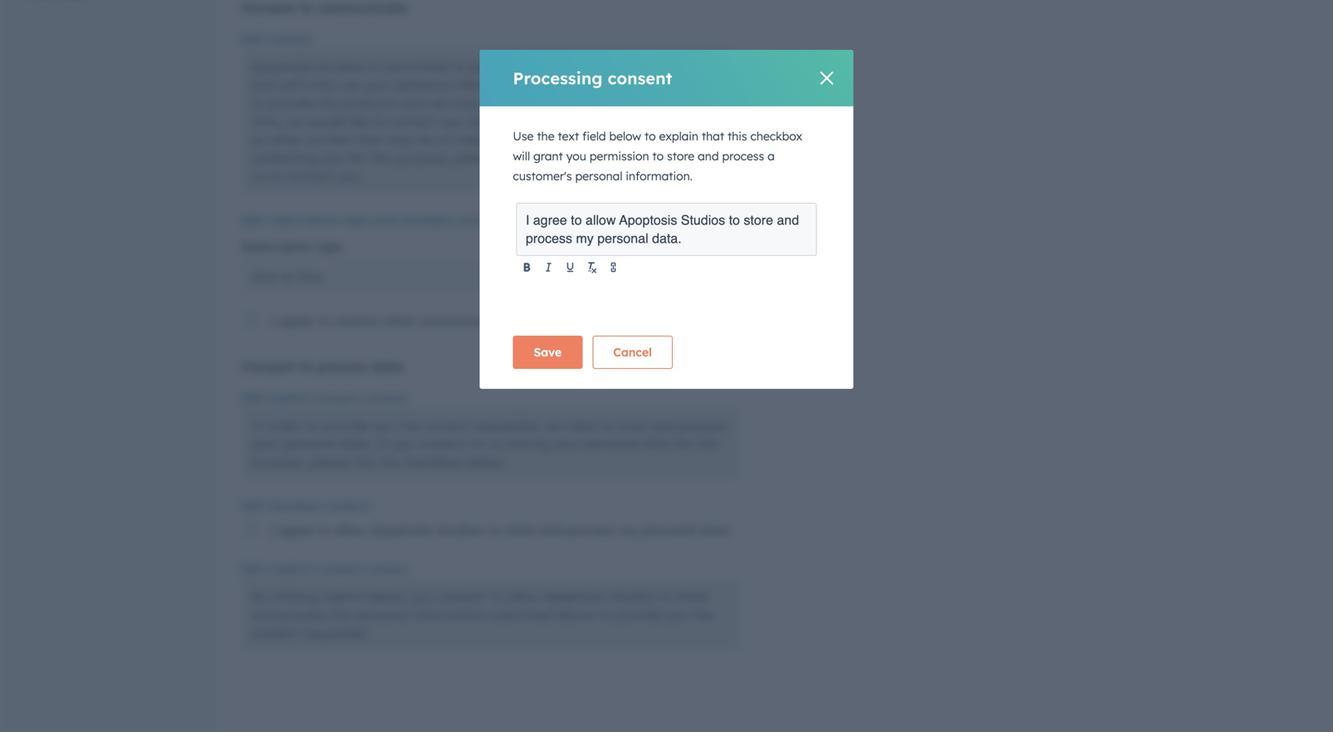 Task type: locate. For each thing, give the bounding box(es) containing it.
by
[[251, 588, 267, 605]]

0 horizontal spatial provide
[[268, 95, 315, 111]]

purpose,
[[396, 150, 451, 166], [251, 454, 305, 470]]

below up permission
[[609, 129, 642, 143]]

agree down edit checkbox content button
[[278, 522, 314, 538]]

type inside button
[[343, 213, 370, 227]]

personal inside text box
[[598, 231, 649, 246]]

2 vertical spatial i
[[268, 522, 274, 538]]

apoptosis
[[251, 58, 314, 75], [619, 212, 677, 228], [561, 312, 623, 329], [370, 522, 433, 538], [543, 588, 606, 605]]

1 horizontal spatial data
[[642, 435, 672, 452]]

edit for in order to provide you the content requested, we need to store and process your personal data. if you consent to us storing your personal data for this purpose, please tick the checkbox below.
[[242, 391, 265, 405]]

your
[[636, 58, 664, 75], [364, 76, 392, 93], [618, 76, 646, 93], [251, 435, 279, 452], [553, 435, 581, 452]]

0 vertical spatial would
[[307, 113, 344, 130]]

content up you:
[[306, 131, 354, 148]]

1 horizontal spatial allow
[[508, 588, 540, 605]]

for inside apoptosis studios is committed to protecting and respecting your privacy, and we'll only use your personal information to administer your account and to provide the products and services you requested from us. from time to time, we would like to contact you about our products and services, as well as other content that may be of interest to you. if you consent to us contacting you for this purpose, please tick below to say how you would like us to contact you:
[[349, 150, 366, 166]]

and inside the in order to provide you the content requested, we need to store and process your personal data. if you consent to us storing your personal data for this purpose, please tick the checkbox below.
[[652, 417, 676, 434]]

below inside use the text field below to explain that this checkbox will grant you permission to store and process a customer's personal information.
[[609, 129, 642, 143]]

1 horizontal spatial provide
[[322, 417, 369, 434]]

1 horizontal spatial tick
[[499, 150, 521, 166]]

committed
[[381, 58, 450, 75]]

us down services,
[[662, 131, 676, 148]]

checkbox inside the in order to provide you the content requested, we need to store and process your personal data. if you consent to us storing your personal data for this purpose, please tick the checkbox below.
[[404, 454, 463, 470]]

one down 'subscription type'
[[297, 268, 322, 285]]

order
[[268, 417, 302, 434]]

that inside use the text field below to explain that this checkbox will grant you permission to store and process a customer's personal information.
[[702, 129, 725, 143]]

content up edit implicit consent content
[[327, 499, 371, 513]]

2 horizontal spatial data.
[[700, 522, 733, 538]]

2 vertical spatial allow
[[508, 588, 540, 605]]

tick inside the in order to provide you the content requested, we need to store and process your personal data. if you consent to us storing your personal data for this purpose, please tick the checkbox below.
[[354, 454, 376, 470]]

data
[[372, 358, 403, 375], [642, 435, 672, 452]]

we left need
[[544, 417, 562, 434]]

i agree to allow apoptosis studios to store and process my personal data. inside text box
[[526, 212, 803, 246]]

i down edit checkbox content button
[[268, 522, 274, 538]]

0 horizontal spatial my
[[576, 231, 594, 246]]

1 one from the left
[[251, 268, 277, 285]]

content up one to one popup button
[[458, 213, 502, 227]]

0 horizontal spatial tick
[[354, 454, 376, 470]]

like down well on the top right
[[704, 150, 725, 166]]

1 horizontal spatial my
[[619, 522, 638, 538]]

1 vertical spatial below
[[525, 150, 562, 166]]

1 vertical spatial for
[[676, 435, 693, 452]]

1 horizontal spatial from
[[577, 95, 607, 111]]

subscription
[[268, 213, 340, 227]]

you
[[484, 95, 507, 111], [440, 113, 463, 130], [566, 131, 589, 148], [566, 149, 587, 163], [322, 150, 345, 166], [637, 150, 660, 166], [373, 417, 396, 434], [391, 435, 414, 452], [411, 588, 434, 605], [666, 607, 689, 623]]

provide
[[268, 95, 315, 111], [322, 417, 369, 434], [616, 607, 663, 623]]

below up the 'customer's'
[[525, 150, 562, 166]]

if
[[551, 131, 562, 148], [377, 435, 388, 452]]

that inside apoptosis studios is committed to protecting and respecting your privacy, and we'll only use your personal information to administer your account and to provide the products and services you requested from us. from time to time, we would like to contact you about our products and services, as well as other content that may be of interest to you. if you consent to us contacting you for this purpose, please tick below to say how you would like us to contact you:
[[357, 131, 383, 148]]

2 vertical spatial us
[[488, 435, 502, 452]]

apoptosis up above
[[543, 588, 606, 605]]

0 vertical spatial this
[[728, 129, 747, 143]]

consent down consent to process data
[[315, 391, 360, 405]]

and inside by clicking submit below, you consent to allow apoptosis studios to store and process the personal information submitted above to provide you the content requested.
[[251, 607, 275, 623]]

from up save
[[527, 312, 557, 329]]

1 horizontal spatial purpose,
[[396, 150, 451, 166]]

type down subscription
[[317, 239, 343, 254]]

from down the administer
[[577, 95, 607, 111]]

1 horizontal spatial for
[[676, 435, 693, 452]]

checkbox up a
[[751, 129, 803, 143]]

information
[[453, 76, 527, 93], [412, 607, 486, 623]]

your down need
[[553, 435, 581, 452]]

content inside apoptosis studios is committed to protecting and respecting your privacy, and we'll only use your personal information to administer your account and to provide the products and services you requested from us. from time to time, we would like to contact you about our products and services, as well as other content that may be of interest to you. if you consent to us contacting you for this purpose, please tick below to say how you would like us to contact you:
[[306, 131, 354, 148]]

store inside the in order to provide you the content requested, we need to store and process your personal data. if you consent to us storing your personal data for this purpose, please tick the checkbox below.
[[617, 417, 648, 434]]

we inside the in order to provide you the content requested, we need to store and process your personal data. if you consent to us storing your personal data for this purpose, please tick the checkbox below.
[[544, 417, 562, 434]]

0 horizontal spatial that
[[357, 131, 383, 148]]

store inside i agree to allow apoptosis studios to store and process my personal data. text box
[[744, 212, 774, 228]]

1 horizontal spatial below
[[609, 129, 642, 143]]

contact
[[389, 113, 437, 130], [285, 168, 333, 184]]

0 horizontal spatial below
[[525, 150, 562, 166]]

allow
[[586, 212, 616, 228], [335, 522, 367, 538], [508, 588, 540, 605]]

will
[[513, 149, 530, 163]]

tick inside apoptosis studios is committed to protecting and respecting your privacy, and we'll only use your personal information to administer your account and to provide the products and services you requested from us. from time to time, we would like to contact you about our products and services, as well as other content that may be of interest to you. if you consent to us contacting you for this purpose, please tick below to say how you would like us to contact you:
[[499, 150, 521, 166]]

products down use
[[342, 95, 398, 111]]

2 vertical spatial agree
[[278, 522, 314, 538]]

store
[[667, 149, 695, 163], [744, 212, 774, 228], [617, 417, 648, 434], [504, 522, 536, 538], [677, 588, 709, 605]]

i
[[526, 212, 530, 228], [268, 312, 274, 329], [268, 522, 274, 538]]

respecting
[[566, 58, 632, 75]]

process inside use the text field below to explain that this checkbox will grant you permission to store and process a customer's personal information.
[[722, 149, 765, 163]]

0 vertical spatial i
[[526, 212, 530, 228]]

consent to process data
[[242, 358, 403, 375]]

us up below.
[[488, 435, 502, 452]]

0 vertical spatial agree
[[533, 212, 567, 228]]

for inside the in order to provide you the content requested, we need to store and process your personal data. if you consent to us storing your personal data for this purpose, please tick the checkbox below.
[[676, 435, 693, 452]]

0 vertical spatial data.
[[652, 231, 682, 246]]

other right receive
[[383, 312, 416, 329]]

cancel
[[613, 345, 652, 359]]

0 vertical spatial as
[[678, 113, 693, 130]]

allow down say
[[586, 212, 616, 228]]

below
[[609, 129, 642, 143], [525, 150, 562, 166]]

apoptosis inside apoptosis studios is committed to protecting and respecting your privacy, and we'll only use your personal information to administer your account and to provide the products and services you requested from us. from time to time, we would like to contact you about our products and services, as well as other content that may be of interest to you. if you consent to us contacting you for this purpose, please tick below to say how you would like us to contact you:
[[251, 58, 314, 75]]

2 vertical spatial this
[[697, 435, 720, 452]]

we right time,
[[286, 113, 303, 130]]

processing
[[513, 68, 603, 88]]

information inside apoptosis studios is committed to protecting and respecting your privacy, and we'll only use your personal information to administer your account and to provide the products and services you requested from us. from time to time, we would like to contact you about our products and services, as well as other content that may be of interest to you. if you consent to us contacting you for this purpose, please tick below to say how you would like us to contact you:
[[453, 76, 527, 93]]

process inside the in order to provide you the content requested, we need to store and process your personal data. if you consent to us storing your personal data for this purpose, please tick the checkbox below.
[[680, 417, 728, 434]]

data inside the in order to provide you the content requested, we need to store and process your personal data. if you consent to us storing your personal data for this purpose, please tick the checkbox below.
[[642, 435, 672, 452]]

edit implicit consent content button
[[242, 559, 408, 579]]

information left submitted
[[412, 607, 486, 623]]

0 horizontal spatial one
[[251, 268, 277, 285]]

from
[[577, 95, 607, 111], [527, 312, 557, 329]]

save button
[[513, 336, 583, 369]]

consent inside dialog
[[608, 68, 673, 88]]

edit explicit consent content
[[242, 391, 407, 405]]

0 horizontal spatial for
[[349, 150, 366, 166]]

0 vertical spatial from
[[577, 95, 607, 111]]

1 vertical spatial type
[[317, 239, 343, 254]]

apoptosis up the below,
[[370, 522, 433, 538]]

0 horizontal spatial from
[[527, 312, 557, 329]]

0 vertical spatial please
[[454, 150, 495, 166]]

2 vertical spatial provide
[[616, 607, 663, 623]]

may
[[387, 131, 414, 148]]

i agree to receive other communications from apoptosis studios.
[[268, 312, 677, 329]]

2 vertical spatial data.
[[700, 522, 733, 538]]

content inside the in order to provide you the content requested, we need to store and process your personal data. if you consent to us storing your personal data for this purpose, please tick the checkbox below.
[[423, 417, 471, 434]]

requested
[[511, 95, 573, 111]]

1 horizontal spatial if
[[551, 131, 562, 148]]

0 vertical spatial if
[[551, 131, 562, 148]]

agree inside text box
[[533, 212, 567, 228]]

1 horizontal spatial we
[[544, 417, 562, 434]]

would down explain
[[664, 150, 701, 166]]

is
[[368, 58, 378, 75]]

my
[[576, 231, 594, 246], [619, 522, 638, 538]]

content up the below,
[[364, 562, 408, 576]]

0 horizontal spatial data
[[372, 358, 403, 375]]

0 horizontal spatial would
[[307, 113, 344, 130]]

provide down edit explicit consent content "button"
[[322, 417, 369, 434]]

i agree to allow apoptosis studios to store and process my personal data. down information.
[[526, 212, 803, 246]]

use the text field below to explain that this checkbox will grant you permission to store and process a customer's personal information.
[[513, 129, 803, 183]]

0 vertical spatial other
[[269, 131, 302, 148]]

products down requested at the left top
[[533, 113, 588, 130]]

in
[[251, 417, 265, 434]]

products
[[342, 95, 398, 111], [533, 113, 588, 130]]

information down protecting
[[453, 76, 527, 93]]

1 vertical spatial data.
[[340, 435, 373, 452]]

consent right the below,
[[438, 588, 487, 605]]

i agree to allow apoptosis studios to store and process my personal data. down below.
[[268, 522, 733, 538]]

one
[[251, 268, 277, 285], [297, 268, 322, 285]]

consent up submit
[[315, 562, 361, 576]]

this
[[728, 129, 747, 143], [370, 150, 392, 166], [697, 435, 720, 452]]

0 horizontal spatial us
[[251, 168, 265, 184]]

if up grant
[[551, 131, 562, 148]]

as down time,
[[251, 131, 266, 148]]

the
[[318, 95, 339, 111], [537, 129, 555, 143], [400, 417, 420, 434], [380, 454, 400, 470], [331, 607, 351, 623], [693, 607, 713, 623]]

consent
[[242, 358, 295, 375]]

3 edit from the top
[[242, 391, 265, 405]]

0 horizontal spatial as
[[251, 131, 266, 148]]

of
[[438, 131, 450, 148]]

purpose, down be
[[396, 150, 451, 166]]

0 horizontal spatial contact
[[285, 168, 333, 184]]

please up edit checkbox content
[[309, 454, 350, 470]]

your down the is at the top left of the page
[[364, 76, 392, 93]]

need
[[566, 417, 596, 434]]

please
[[454, 150, 495, 166], [309, 454, 350, 470]]

we
[[286, 113, 303, 130], [544, 417, 562, 434]]

process
[[722, 149, 765, 163], [526, 231, 573, 246], [317, 358, 368, 375], [680, 417, 728, 434], [567, 522, 615, 538], [279, 607, 327, 623]]

0 horizontal spatial type
[[317, 239, 343, 254]]

1 horizontal spatial other
[[383, 312, 416, 329]]

allow up edit implicit consent content
[[335, 522, 367, 538]]

edit inside "button"
[[242, 391, 265, 405]]

communications
[[420, 312, 523, 329]]

studios.
[[627, 312, 677, 329]]

1 vertical spatial i agree to allow apoptosis studios to store and process my personal data.
[[268, 522, 733, 538]]

agree down the one to one
[[278, 312, 314, 329]]

content down consent to process data
[[363, 391, 407, 405]]

0 vertical spatial us
[[662, 131, 676, 148]]

1 vertical spatial agree
[[278, 312, 314, 329]]

content
[[268, 32, 312, 46], [306, 131, 354, 148], [458, 213, 502, 227], [363, 391, 407, 405], [423, 417, 471, 434], [327, 499, 371, 513], [364, 562, 408, 576], [251, 625, 299, 641]]

0 horizontal spatial data.
[[340, 435, 373, 452]]

i up consent
[[268, 312, 274, 329]]

1 horizontal spatial like
[[704, 150, 725, 166]]

consent
[[608, 68, 673, 88], [592, 131, 642, 148], [315, 391, 360, 405], [418, 435, 467, 452], [315, 562, 361, 576], [438, 588, 487, 605]]

other up contacting
[[269, 131, 302, 148]]

0 vertical spatial for
[[349, 150, 366, 166]]

would down only
[[307, 113, 344, 130]]

1 horizontal spatial please
[[454, 150, 495, 166]]

the inside apoptosis studios is committed to protecting and respecting your privacy, and we'll only use your personal information to administer your account and to provide the products and services you requested from us. from time to time, we would like to contact you about our products and services, as well as other content that may be of interest to you. if you consent to us contacting you for this purpose, please tick below to say how you would like us to contact you:
[[318, 95, 339, 111]]

1 horizontal spatial type
[[343, 213, 370, 227]]

type down you:
[[343, 213, 370, 227]]

like down use
[[348, 113, 369, 130]]

store inside use the text field below to explain that this checkbox will grant you permission to store and process a customer's personal information.
[[667, 149, 695, 163]]

0 vertical spatial provide
[[268, 95, 315, 111]]

apoptosis up the cancel
[[561, 312, 623, 329]]

1 vertical spatial if
[[377, 435, 388, 452]]

and inside use the text field below to explain that this checkbox will grant you permission to store and process a customer's personal information.
[[698, 149, 719, 163]]

tick down use
[[499, 150, 521, 166]]

your up us.
[[618, 76, 646, 93]]

information inside by clicking submit below, you consent to allow apoptosis studios to store and process the personal information submitted above to provide you the content requested.
[[412, 607, 486, 623]]

use
[[513, 129, 534, 143]]

provide right above
[[616, 607, 663, 623]]

subscription type
[[242, 239, 343, 254]]

as down the time
[[678, 113, 693, 130]]

5 edit from the top
[[242, 562, 265, 576]]

type
[[343, 213, 370, 227], [317, 239, 343, 254]]

0 vertical spatial data
[[372, 358, 403, 375]]

0 horizontal spatial purpose,
[[251, 454, 305, 470]]

us
[[662, 131, 676, 148], [251, 168, 265, 184], [488, 435, 502, 452]]

time,
[[251, 113, 282, 130]]

1 vertical spatial data
[[642, 435, 672, 452]]

consent up below.
[[418, 435, 467, 452]]

apoptosis up we'll
[[251, 58, 314, 75]]

1 vertical spatial would
[[664, 150, 701, 166]]

1 vertical spatial we
[[544, 417, 562, 434]]

consent up from
[[608, 68, 673, 88]]

provide inside apoptosis studios is committed to protecting and respecting your privacy, and we'll only use your personal information to administer your account and to provide the products and services you requested from us. from time to time, we would like to contact you about our products and services, as well as other content that may be of interest to you. if you consent to us contacting you for this purpose, please tick below to say how you would like us to contact you:
[[268, 95, 315, 111]]

0 vertical spatial type
[[343, 213, 370, 227]]

1 vertical spatial products
[[533, 113, 588, 130]]

1 horizontal spatial that
[[702, 129, 725, 143]]

2 horizontal spatial allow
[[586, 212, 616, 228]]

edit for apoptosis studios is committed to protecting and respecting your privacy, and we'll only use your personal information to administer your account and to provide the products and services you requested from us. from time to time, we would like to contact you about our products and services, as well as other content that may be of interest to you. if you consent to us contacting you for this purpose, please tick below to say how you would like us to contact you:
[[242, 32, 265, 46]]

studios
[[317, 58, 364, 75], [681, 212, 726, 228], [437, 522, 484, 538], [610, 588, 657, 605]]

that right explain
[[702, 129, 725, 143]]

agree down the 'customer's'
[[533, 212, 567, 228]]

2 horizontal spatial us
[[662, 131, 676, 148]]

that left may
[[357, 131, 383, 148]]

2 horizontal spatial provide
[[616, 607, 663, 623]]

1 vertical spatial contact
[[285, 168, 333, 184]]

1 vertical spatial this
[[370, 150, 392, 166]]

0 vertical spatial information
[[453, 76, 527, 93]]

1 vertical spatial allow
[[335, 522, 367, 538]]

you.
[[521, 131, 547, 148]]

contact down contacting
[[285, 168, 333, 184]]

0 vertical spatial i agree to allow apoptosis studios to store and process my personal data.
[[526, 212, 803, 246]]

that
[[702, 129, 725, 143], [357, 131, 383, 148]]

1 horizontal spatial contact
[[389, 113, 437, 130]]

0 vertical spatial products
[[342, 95, 398, 111]]

0 horizontal spatial we
[[286, 113, 303, 130]]

0 horizontal spatial products
[[342, 95, 398, 111]]

provide inside the in order to provide you the content requested, we need to store and process your personal data. if you consent to us storing your personal data for this purpose, please tick the checkbox below.
[[322, 417, 369, 434]]

one down 'subscription'
[[251, 268, 277, 285]]

0 horizontal spatial other
[[269, 131, 302, 148]]

1 vertical spatial purpose,
[[251, 454, 305, 470]]

1 edit from the top
[[242, 32, 265, 46]]

tick up edit checkbox content
[[354, 454, 376, 470]]

0 horizontal spatial this
[[370, 150, 392, 166]]

to inside popup button
[[280, 268, 293, 285]]

1 horizontal spatial would
[[664, 150, 701, 166]]

purpose, down order
[[251, 454, 305, 470]]

0 horizontal spatial please
[[309, 454, 350, 470]]

your down in
[[251, 435, 279, 452]]

allow up submitted
[[508, 588, 540, 605]]

content down "by" on the bottom left of the page
[[251, 625, 299, 641]]

1 horizontal spatial us
[[488, 435, 502, 452]]

1 vertical spatial us
[[251, 168, 265, 184]]

tick
[[499, 150, 521, 166], [354, 454, 376, 470]]

0 vertical spatial allow
[[586, 212, 616, 228]]

privacy,
[[667, 58, 717, 75]]

please down interest
[[454, 150, 495, 166]]

if down edit explicit consent content "button"
[[377, 435, 388, 452]]

for
[[349, 150, 366, 166], [676, 435, 693, 452]]

provide down we'll
[[268, 95, 315, 111]]

contact up may
[[389, 113, 437, 130]]

personal inside by clicking submit below, you consent to allow apoptosis studios to store and process the personal information submitted above to provide you the content requested.
[[355, 607, 409, 623]]

4 edit from the top
[[242, 499, 265, 513]]

checkbox left below.
[[404, 454, 463, 470]]

personal inside apoptosis studios is committed to protecting and respecting your privacy, and we'll only use your personal information to administer your account and to provide the products and services you requested from us. from time to time, we would like to contact you about our products and services, as well as other content that may be of interest to you. if you consent to us contacting you for this purpose, please tick below to say how you would like us to contact you:
[[396, 76, 450, 93]]

consent inside "button"
[[315, 391, 360, 405]]

i down the 'customer's'
[[526, 212, 530, 228]]

content up below.
[[423, 417, 471, 434]]

apoptosis down information.
[[619, 212, 677, 228]]

us down contacting
[[251, 168, 265, 184]]

1 vertical spatial please
[[309, 454, 350, 470]]

1 vertical spatial tick
[[354, 454, 376, 470]]

0 horizontal spatial if
[[377, 435, 388, 452]]

1 horizontal spatial this
[[697, 435, 720, 452]]

content up we'll
[[268, 32, 312, 46]]

consent up permission
[[592, 131, 642, 148]]

subscription
[[242, 239, 314, 254]]

i inside text box
[[526, 212, 530, 228]]

data. inside i agree to allow apoptosis studios to store and process my personal data. text box
[[652, 231, 682, 246]]

administer
[[547, 76, 614, 93]]

allow inside text box
[[586, 212, 616, 228]]

grant
[[534, 149, 563, 163]]



Task type: describe. For each thing, give the bounding box(es) containing it.
if inside apoptosis studios is committed to protecting and respecting your privacy, and we'll only use your personal information to administer your account and to provide the products and services you requested from us. from time to time, we would like to contact you about our products and services, as well as other content that may be of interest to you. if you consent to us contacting you for this purpose, please tick below to say how you would like us to contact you:
[[551, 131, 562, 148]]

I agree to allow Apoptosis Studios to store and process my personal data. text field
[[526, 211, 808, 248]]

explain
[[659, 129, 699, 143]]

consent inside by clicking submit below, you consent to allow apoptosis studios to store and process the personal information submitted above to provide you the content requested.
[[438, 588, 487, 605]]

please inside the in order to provide you the content requested, we need to store and process your personal data. if you consent to us storing your personal data for this purpose, please tick the checkbox below.
[[309, 454, 350, 470]]

if inside the in order to provide you the content requested, we need to store and process your personal data. if you consent to us storing your personal data for this purpose, please tick the checkbox below.
[[377, 435, 388, 452]]

0 horizontal spatial like
[[348, 113, 369, 130]]

edit subscription type and checkbox content
[[242, 213, 502, 227]]

how
[[608, 150, 633, 166]]

my inside text box
[[576, 231, 594, 246]]

checkbox inside use the text field below to explain that this checkbox will grant you permission to store and process a customer's personal information.
[[751, 129, 803, 143]]

1 vertical spatial i
[[268, 312, 274, 329]]

one to one button
[[242, 260, 740, 293]]

this inside apoptosis studios is committed to protecting and respecting your privacy, and we'll only use your personal information to administer your account and to provide the products and services you requested from us. from time to time, we would like to contact you about our products and services, as well as other content that may be of interest to you. if you consent to us contacting you for this purpose, please tick below to say how you would like us to contact you:
[[370, 150, 392, 166]]

say
[[582, 150, 604, 166]]

checkbox up implicit
[[268, 499, 324, 513]]

personal inside use the text field below to explain that this checkbox will grant you permission to store and process a customer's personal information.
[[575, 169, 623, 183]]

edit content
[[242, 32, 312, 46]]

1 horizontal spatial as
[[678, 113, 693, 130]]

your up the account
[[636, 58, 664, 75]]

apoptosis inside by clicking submit below, you consent to allow apoptosis studios to store and process the personal information submitted above to provide you the content requested.
[[543, 588, 606, 605]]

checkbox down be
[[399, 213, 454, 227]]

use
[[339, 76, 360, 93]]

you inside use the text field below to explain that this checkbox will grant you permission to store and process a customer's personal information.
[[566, 149, 587, 163]]

studios inside by clicking submit below, you consent to allow apoptosis studios to store and process the personal information submitted above to provide you the content requested.
[[610, 588, 657, 605]]

process inside text box
[[526, 231, 573, 246]]

apoptosis studios is committed to protecting and respecting your privacy, and we'll only use your personal information to administer your account and to provide the products and services you requested from us. from time to time, we would like to contact you about our products and services, as well as other content that may be of interest to you. if you consent to us contacting you for this purpose, please tick below to say how you would like us to contact you:
[[251, 58, 728, 184]]

edit content button
[[242, 29, 312, 49]]

and inside i agree to allow apoptosis studios to store and process my personal data.
[[777, 212, 799, 228]]

we inside apoptosis studios is committed to protecting and respecting your privacy, and we'll only use your personal information to administer your account and to provide the products and services you requested from us. from time to time, we would like to contact you about our products and services, as well as other content that may be of interest to you. if you consent to us contacting you for this purpose, please tick below to say how you would like us to contact you:
[[286, 113, 303, 130]]

provide inside by clicking submit below, you consent to allow apoptosis studios to store and process the personal information submitted above to provide you the content requested.
[[616, 607, 663, 623]]

0 vertical spatial contact
[[389, 113, 437, 130]]

1 vertical spatial like
[[704, 150, 725, 166]]

2 one from the left
[[297, 268, 322, 285]]

from inside apoptosis studios is committed to protecting and respecting your privacy, and we'll only use your personal information to administer your account and to provide the products and services you requested from us. from time to time, we would like to contact you about our products and services, as well as other content that may be of interest to you. if you consent to us contacting you for this purpose, please tick below to say how you would like us to contact you:
[[577, 95, 607, 111]]

interest
[[454, 131, 501, 148]]

1 horizontal spatial products
[[533, 113, 588, 130]]

cancel button
[[593, 336, 673, 369]]

time
[[668, 95, 696, 111]]

submitted
[[489, 607, 553, 623]]

customer's
[[513, 169, 572, 183]]

below inside apoptosis studios is committed to protecting and respecting your privacy, and we'll only use your personal information to administer your account and to provide the products and services you requested from us. from time to time, we would like to contact you about our products and services, as well as other content that may be of interest to you. if you consent to us contacting you for this purpose, please tick below to say how you would like us to contact you:
[[525, 150, 562, 166]]

our
[[508, 113, 529, 130]]

receive
[[335, 312, 379, 329]]

account
[[649, 76, 700, 93]]

edit checkbox content button
[[242, 496, 371, 516]]

purpose, inside apoptosis studios is committed to protecting and respecting your privacy, and we'll only use your personal information to administer your account and to provide the products and services you requested from us. from time to time, we would like to contact you about our products and services, as well as other content that may be of interest to you. if you consent to us contacting you for this purpose, please tick below to say how you would like us to contact you:
[[396, 150, 451, 166]]

edit for by clicking submit below, you consent to allow apoptosis studios to store and process the personal information submitted above to provide you the content requested.
[[242, 562, 265, 576]]

below,
[[368, 588, 408, 605]]

and inside button
[[373, 213, 395, 227]]

one to one
[[251, 268, 322, 285]]

edit subscription type and checkbox content button
[[242, 210, 502, 230]]

information for consent
[[412, 607, 486, 623]]

by clicking submit below, you consent to allow apoptosis studios to store and process the personal information submitted above to provide you the content requested.
[[251, 588, 713, 641]]

1 vertical spatial other
[[383, 312, 416, 329]]

1 vertical spatial as
[[251, 131, 266, 148]]

2 edit from the top
[[242, 213, 265, 227]]

well
[[696, 113, 720, 130]]

information.
[[626, 169, 693, 183]]

consent inside apoptosis studios is committed to protecting and respecting your privacy, and we'll only use your personal information to administer your account and to provide the products and services you requested from us. from time to time, we would like to contact you about our products and services, as well as other content that may be of interest to you. if you consent to us contacting you for this purpose, please tick below to say how you would like us to contact you:
[[592, 131, 642, 148]]

us.
[[611, 95, 628, 111]]

contacting
[[251, 150, 318, 166]]

processing consent dialog
[[480, 50, 854, 389]]

storing
[[505, 435, 549, 452]]

permission
[[590, 149, 649, 163]]

services
[[430, 95, 481, 111]]

studios inside apoptosis studios is committed to protecting and respecting your privacy, and we'll only use your personal information to administer your account and to provide the products and services you requested from us. from time to time, we would like to contact you about our products and services, as well as other content that may be of interest to you. if you consent to us contacting you for this purpose, please tick below to say how you would like us to contact you:
[[317, 58, 364, 75]]

explicit
[[268, 391, 311, 405]]

0 horizontal spatial allow
[[335, 522, 367, 538]]

edit implicit consent content
[[242, 562, 408, 576]]

1 vertical spatial my
[[619, 522, 638, 538]]

text
[[558, 129, 579, 143]]

store inside by clicking submit below, you consent to allow apoptosis studios to store and process the personal information submitted above to provide you the content requested.
[[677, 588, 709, 605]]

requested,
[[475, 417, 541, 434]]

content inside by clicking submit below, you consent to allow apoptosis studios to store and process the personal information submitted above to provide you the content requested.
[[251, 625, 299, 641]]

the inside use the text field below to explain that this checkbox will grant you permission to store and process a customer's personal information.
[[537, 129, 555, 143]]

apoptosis inside text box
[[619, 212, 677, 228]]

edit checkbox content
[[242, 499, 371, 513]]

in order to provide you the content requested, we need to store and process your personal data. if you consent to us storing your personal data for this purpose, please tick the checkbox below.
[[251, 417, 728, 470]]

only
[[309, 76, 335, 93]]

1 vertical spatial from
[[527, 312, 557, 329]]

processing consent
[[513, 68, 673, 88]]

please inside apoptosis studios is committed to protecting and respecting your privacy, and we'll only use your personal information to administer your account and to provide the products and services you requested from us. from time to time, we would like to contact you about our products and services, as well as other content that may be of interest to you. if you consent to us contacting you for this purpose, please tick below to say how you would like us to contact you:
[[454, 150, 495, 166]]

submit
[[322, 588, 364, 605]]

implicit
[[268, 562, 312, 576]]

consent inside button
[[315, 562, 361, 576]]

process inside by clicking submit below, you consent to allow apoptosis studios to store and process the personal information submitted above to provide you the content requested.
[[279, 607, 327, 623]]

allow inside by clicking submit below, you consent to allow apoptosis studios to store and process the personal information submitted above to provide you the content requested.
[[508, 588, 540, 605]]

information for protecting
[[453, 76, 527, 93]]

clicking
[[271, 588, 318, 605]]

below.
[[467, 454, 506, 470]]

above
[[556, 607, 595, 623]]

other inside apoptosis studios is committed to protecting and respecting your privacy, and we'll only use your personal information to administer your account and to provide the products and services you requested from us. from time to time, we would like to contact you about our products and services, as well as other content that may be of interest to you. if you consent to us contacting you for this purpose, please tick below to say how you would like us to contact you:
[[269, 131, 302, 148]]

close image
[[821, 71, 834, 85]]

we'll
[[279, 76, 306, 93]]

save
[[534, 345, 562, 359]]

consent inside the in order to provide you the content requested, we need to store and process your personal data. if you consent to us storing your personal data for this purpose, please tick the checkbox below.
[[418, 435, 467, 452]]

you:
[[337, 168, 363, 184]]

edit explicit consent content button
[[242, 388, 407, 408]]

purpose, inside the in order to provide you the content requested, we need to store and process your personal data. if you consent to us storing your personal data for this purpose, please tick the checkbox below.
[[251, 454, 305, 470]]

field
[[583, 129, 606, 143]]

this inside use the text field below to explain that this checkbox will grant you permission to store and process a customer's personal information.
[[728, 129, 747, 143]]

services,
[[620, 113, 674, 130]]

a
[[768, 149, 775, 163]]

from
[[632, 95, 664, 111]]

requested.
[[302, 625, 368, 641]]

protecting
[[470, 58, 535, 75]]

be
[[418, 131, 434, 148]]

this inside the in order to provide you the content requested, we need to store and process your personal data. if you consent to us storing your personal data for this purpose, please tick the checkbox below.
[[697, 435, 720, 452]]

about
[[467, 113, 504, 130]]

data. inside the in order to provide you the content requested, we need to store and process your personal data. if you consent to us storing your personal data for this purpose, please tick the checkbox below.
[[340, 435, 373, 452]]

studios inside i agree to allow apoptosis studios to store and process my personal data.
[[681, 212, 726, 228]]

content inside "button"
[[363, 391, 407, 405]]

us inside the in order to provide you the content requested, we need to store and process your personal data. if you consent to us storing your personal data for this purpose, please tick the checkbox below.
[[488, 435, 502, 452]]



Task type: vqa. For each thing, say whether or not it's contained in the screenshot.
'do' within the for bounces, unsubscribes and spam complaints. Failure to do so could result in an email suspension. This protects your email reputation.
no



